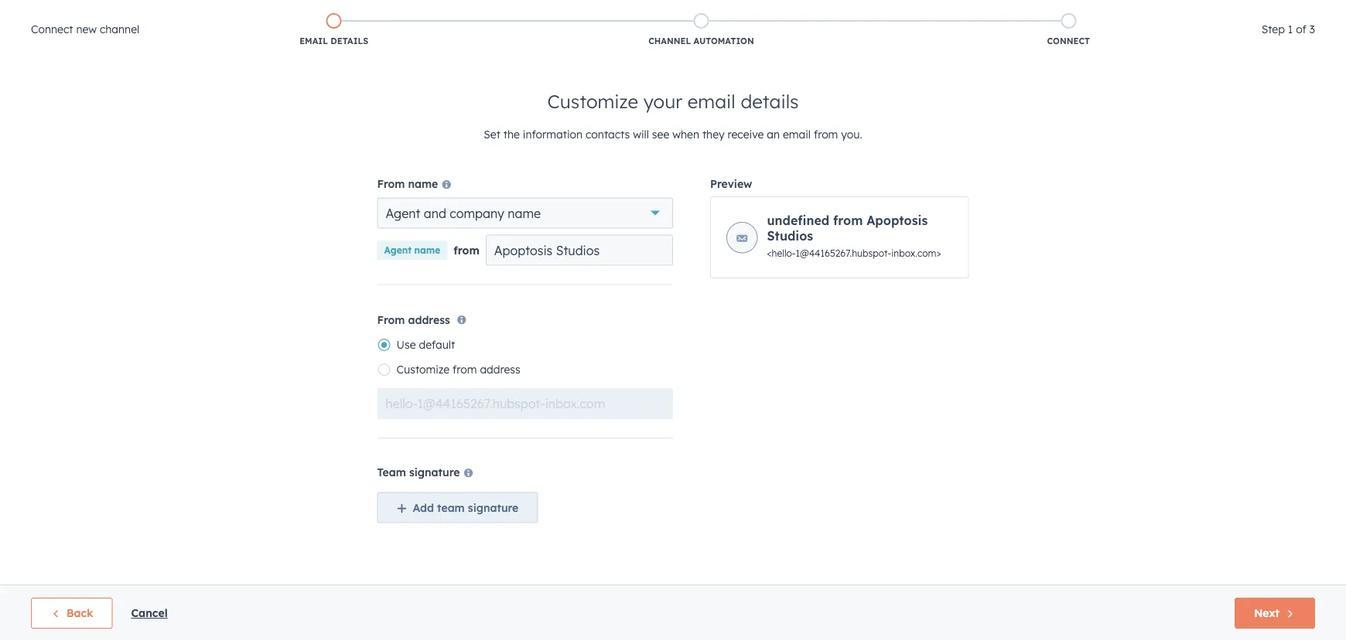 Task type: vqa. For each thing, say whether or not it's contained in the screenshot.
CALLING ICON
yes



Task type: describe. For each thing, give the bounding box(es) containing it.
undefined from apoptosis studios <hello-1@44165267.hubspot-inbox.com>
[[767, 213, 941, 259]]

agent for agent and company name
[[386, 205, 420, 221]]

upgrade
[[988, 7, 1032, 20]]

3
[[1310, 22, 1315, 36]]

agent name
[[384, 245, 440, 256]]

details inside email details list item
[[331, 36, 368, 46]]

<hello-
[[767, 248, 796, 259]]

new
[[76, 22, 97, 36]]

you.
[[841, 128, 862, 141]]

cancel
[[131, 607, 168, 620]]

and
[[424, 205, 446, 221]]

1 menu item from the left
[[1075, 0, 1107, 25]]

team signature
[[377, 466, 460, 479]]

1 horizontal spatial details
[[741, 90, 799, 113]]

0 vertical spatial address
[[408, 313, 450, 327]]

agent for agent name
[[384, 245, 412, 256]]

inbox.com>
[[891, 248, 941, 259]]

team
[[377, 466, 406, 479]]

email
[[300, 36, 328, 46]]

0 vertical spatial signature
[[409, 466, 460, 479]]

set the information contacts will see when they receive an email from you.
[[484, 128, 862, 141]]

connect for connect new channel
[[31, 22, 73, 36]]

back
[[67, 607, 93, 620]]

an
[[767, 128, 780, 141]]

from for from address
[[377, 313, 405, 327]]

connect new channel
[[31, 22, 139, 36]]

name inside popup button
[[508, 205, 541, 221]]

see
[[652, 128, 670, 141]]

from for from name
[[377, 177, 405, 191]]

apoptosis
[[867, 213, 928, 228]]

from inside undefined from apoptosis studios <hello-1@44165267.hubspot-inbox.com>
[[833, 213, 863, 228]]

0 horizontal spatial email
[[688, 90, 736, 113]]

step
[[1262, 22, 1285, 36]]

upgrade menu
[[962, 0, 1328, 31]]

list containing email details
[[150, 10, 1252, 50]]

channel
[[100, 22, 139, 36]]

channel
[[649, 36, 691, 46]]

from address element
[[377, 333, 673, 382]]

1@44165267.hubspot-
[[796, 248, 891, 259]]

1 vertical spatial email
[[783, 128, 811, 141]]

connect for connect
[[1047, 36, 1090, 46]]

next button
[[1235, 598, 1315, 629]]

undefined
[[767, 213, 830, 228]]

connect list item
[[885, 10, 1252, 50]]

name for from name
[[408, 177, 438, 191]]

step 1 of 3
[[1262, 22, 1315, 36]]



Task type: locate. For each thing, give the bounding box(es) containing it.
will
[[633, 128, 649, 141]]

2 menu item from the left
[[1193, 0, 1328, 25]]

name
[[408, 177, 438, 191], [508, 205, 541, 221], [414, 245, 440, 256]]

email
[[688, 90, 736, 113], [783, 128, 811, 141]]

from
[[377, 177, 405, 191], [377, 313, 405, 327]]

from
[[814, 128, 838, 141], [833, 213, 863, 228], [454, 243, 480, 257], [453, 363, 477, 376]]

of
[[1296, 22, 1307, 36]]

1 vertical spatial details
[[741, 90, 799, 113]]

email details list item
[[150, 10, 518, 50]]

connect left new
[[31, 22, 73, 36]]

from up 1@44165267.hubspot-
[[833, 213, 863, 228]]

agent and company name
[[386, 205, 541, 221]]

cancel button
[[131, 604, 168, 623]]

name right company at left top
[[508, 205, 541, 221]]

menu item right calling icon popup button
[[1075, 0, 1107, 25]]

2 vertical spatial name
[[414, 245, 440, 256]]

add team signature
[[413, 501, 519, 514]]

connect new channel heading
[[31, 20, 139, 39]]

1 horizontal spatial signature
[[468, 501, 519, 514]]

customize up contacts
[[547, 90, 638, 113]]

1 horizontal spatial email
[[783, 128, 811, 141]]

company
[[450, 205, 504, 221]]

email right an
[[783, 128, 811, 141]]

name for agent name
[[414, 245, 440, 256]]

0 horizontal spatial customize
[[397, 363, 450, 376]]

agent
[[386, 205, 420, 221], [384, 245, 412, 256]]

0 horizontal spatial details
[[331, 36, 368, 46]]

0 horizontal spatial signature
[[409, 466, 460, 479]]

agent and company name button
[[377, 198, 673, 229]]

add
[[413, 501, 434, 514]]

1 vertical spatial name
[[508, 205, 541, 221]]

signature inside button
[[468, 501, 519, 514]]

1 from from the top
[[377, 177, 405, 191]]

back button
[[31, 598, 112, 629]]

customize inside from address element
[[397, 363, 450, 376]]

customize for customize from address
[[397, 363, 450, 376]]

customize for customize your email details
[[547, 90, 638, 113]]

name up and
[[408, 177, 438, 191]]

add team signature button
[[377, 492, 538, 523]]

0 vertical spatial email
[[688, 90, 736, 113]]

connect down "calling icon"
[[1047, 36, 1090, 46]]

0 horizontal spatial connect
[[31, 22, 73, 36]]

from address
[[377, 313, 450, 327]]

customize from address
[[397, 363, 520, 376]]

calling icon button
[[1045, 2, 1071, 24]]

1 horizontal spatial address
[[480, 363, 520, 376]]

channel automation
[[649, 36, 754, 46]]

from name
[[377, 177, 438, 191]]

signature
[[409, 466, 460, 479], [468, 501, 519, 514]]

details right email
[[331, 36, 368, 46]]

email details
[[300, 36, 368, 46]]

calling icon image
[[1051, 8, 1065, 22]]

name down and
[[414, 245, 440, 256]]

0 horizontal spatial menu item
[[1075, 0, 1107, 25]]

customize your email details
[[547, 90, 799, 113]]

1
[[1288, 22, 1293, 36]]

email up they
[[688, 90, 736, 113]]

connect inside heading
[[31, 22, 73, 36]]

1 horizontal spatial connect
[[1047, 36, 1090, 46]]

from down "agent and company name"
[[454, 243, 480, 257]]

1 vertical spatial from
[[377, 313, 405, 327]]

0 vertical spatial from
[[377, 177, 405, 191]]

set
[[484, 128, 501, 141]]

connect
[[31, 22, 73, 36], [1047, 36, 1090, 46]]

team
[[437, 501, 465, 514]]

0 vertical spatial agent
[[386, 205, 420, 221]]

0 vertical spatial customize
[[547, 90, 638, 113]]

channel automation list item
[[518, 10, 885, 50]]

contacts
[[586, 128, 630, 141]]

upgrade image
[[971, 7, 985, 21]]

address
[[408, 313, 450, 327], [480, 363, 520, 376]]

list
[[150, 10, 1252, 50]]

0 vertical spatial name
[[408, 177, 438, 191]]

details
[[331, 36, 368, 46], [741, 90, 799, 113]]

menu item
[[1075, 0, 1107, 25], [1193, 0, 1328, 25]]

automation
[[694, 36, 754, 46]]

1 vertical spatial address
[[480, 363, 520, 376]]

1 horizontal spatial customize
[[547, 90, 638, 113]]

0 vertical spatial details
[[331, 36, 368, 46]]

studios
[[767, 228, 813, 244]]

receive
[[728, 128, 764, 141]]

when
[[673, 128, 699, 141]]

signature right team
[[468, 501, 519, 514]]

next
[[1254, 607, 1280, 620]]

use default
[[397, 338, 455, 352]]

use
[[397, 338, 416, 352]]

menu item up "search hubspot" search field
[[1193, 0, 1328, 25]]

from up use
[[377, 313, 405, 327]]

connect inside list item
[[1047, 36, 1090, 46]]

customize down use default
[[397, 363, 450, 376]]

1 vertical spatial customize
[[397, 363, 450, 376]]

details up an
[[741, 90, 799, 113]]

Search HubSpot search field
[[1129, 32, 1318, 59]]

default
[[419, 338, 455, 352]]

1 horizontal spatial menu item
[[1193, 0, 1328, 25]]

None text field
[[486, 235, 673, 266], [377, 388, 673, 419], [486, 235, 673, 266], [377, 388, 673, 419]]

customize
[[547, 90, 638, 113], [397, 363, 450, 376]]

the
[[504, 128, 520, 141]]

0 horizontal spatial address
[[408, 313, 450, 327]]

information
[[523, 128, 583, 141]]

preview
[[710, 177, 752, 191]]

signature up 'add'
[[409, 466, 460, 479]]

1 vertical spatial signature
[[468, 501, 519, 514]]

from left the you.
[[814, 128, 838, 141]]

from up agent name
[[377, 177, 405, 191]]

1 vertical spatial agent
[[384, 245, 412, 256]]

your
[[643, 90, 683, 113]]

agent inside popup button
[[386, 205, 420, 221]]

they
[[702, 128, 725, 141]]

2 from from the top
[[377, 313, 405, 327]]

from down default
[[453, 363, 477, 376]]



